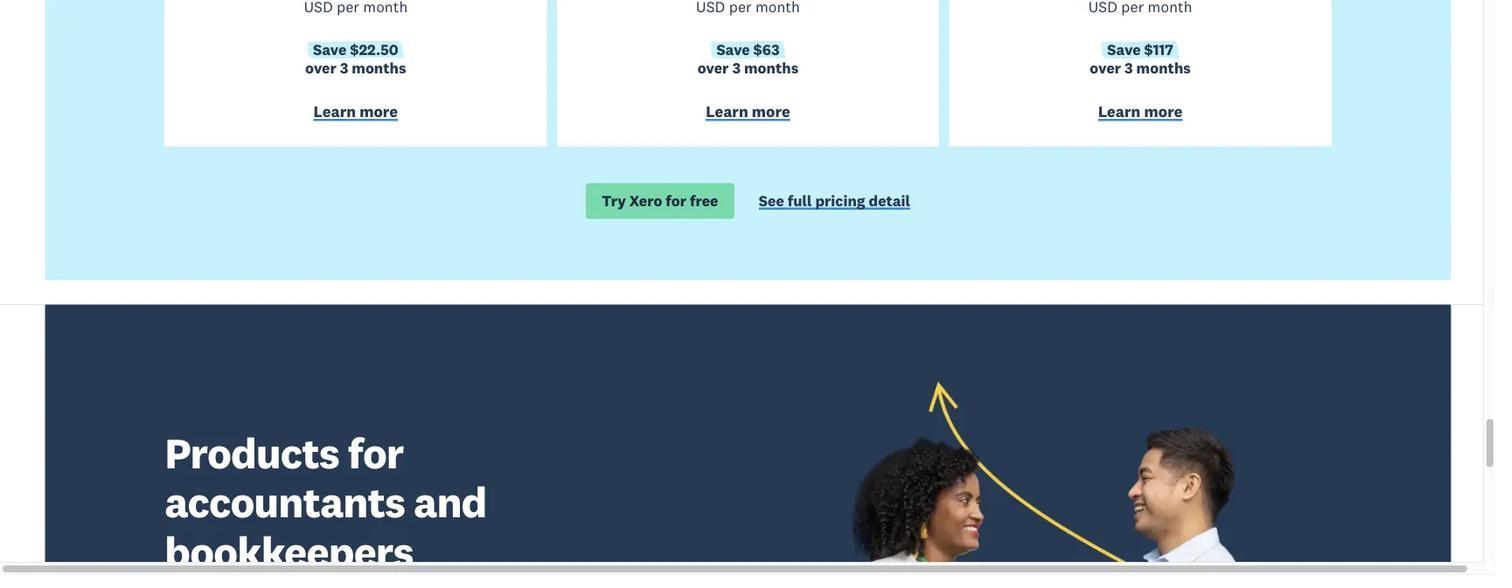 Task type: locate. For each thing, give the bounding box(es) containing it.
see full pricing detail
[[759, 191, 910, 210]]

learn more for $117
[[1098, 101, 1183, 122]]

1 horizontal spatial over 3 months
[[698, 59, 799, 77]]

2 over 3 months from the left
[[698, 59, 799, 77]]

1 vertical spatial for
[[348, 427, 403, 480]]

0 horizontal spatial learn
[[314, 101, 356, 122]]

over left "$117"
[[1090, 59, 1121, 77]]

0 horizontal spatial save
[[313, 40, 347, 59]]

3 learn more from the left
[[1098, 101, 1183, 122]]

1 learn from the left
[[314, 101, 356, 122]]

1 horizontal spatial learn more
[[706, 101, 790, 122]]

3 learn from the left
[[1098, 101, 1141, 122]]

2 months from the left
[[744, 59, 799, 77]]

3 over 3 months from the left
[[1090, 59, 1191, 77]]

2 more from the left
[[752, 101, 790, 122]]

1 months from the left
[[352, 59, 406, 77]]

full
[[788, 191, 812, 210]]

2 horizontal spatial more
[[1144, 101, 1183, 122]]

2 horizontal spatial over
[[1090, 59, 1121, 77]]

3 learn more link from the left
[[962, 101, 1319, 126]]

0 horizontal spatial over 3 months
[[305, 59, 406, 77]]

save left $63
[[717, 40, 750, 59]]

try xero for free
[[602, 191, 718, 210]]

1 horizontal spatial 3
[[732, 59, 741, 77]]

2 horizontal spatial 3
[[1125, 59, 1133, 77]]

3 for $22.50
[[340, 59, 348, 77]]

try xero for free link
[[586, 183, 734, 219]]

months for save $63
[[744, 59, 799, 77]]

2 learn more link from the left
[[569, 101, 927, 126]]

1 horizontal spatial months
[[744, 59, 799, 77]]

learn more down save $22.50
[[314, 101, 398, 122]]

0 horizontal spatial for
[[348, 427, 403, 480]]

1 over 3 months from the left
[[305, 59, 406, 77]]

learn down save $22.50
[[314, 101, 356, 122]]

see
[[759, 191, 784, 210]]

months
[[352, 59, 406, 77], [744, 59, 799, 77], [1137, 59, 1191, 77]]

pricing
[[815, 191, 865, 210]]

3 more from the left
[[1144, 101, 1183, 122]]

1 horizontal spatial save
[[717, 40, 750, 59]]

learn for save $22.50
[[314, 101, 356, 122]]

over 3 months for $117
[[1090, 59, 1191, 77]]

3 3 from the left
[[1125, 59, 1133, 77]]

$63
[[754, 40, 780, 59]]

over left $22.50
[[305, 59, 337, 77]]

save for save $63
[[717, 40, 750, 59]]

1 more from the left
[[360, 101, 398, 122]]

1 horizontal spatial over
[[698, 59, 729, 77]]

3 left $63
[[732, 59, 741, 77]]

for inside products for accountants and bookkeepers
[[348, 427, 403, 480]]

1 over from the left
[[305, 59, 337, 77]]

learn more
[[314, 101, 398, 122], [706, 101, 790, 122], [1098, 101, 1183, 122]]

2 horizontal spatial save
[[1107, 40, 1141, 59]]

2 3 from the left
[[732, 59, 741, 77]]

2 horizontal spatial months
[[1137, 59, 1191, 77]]

learn more link down save $22.50
[[177, 101, 535, 126]]

3 left $22.50
[[340, 59, 348, 77]]

1 horizontal spatial learn more link
[[569, 101, 927, 126]]

1 horizontal spatial learn
[[706, 101, 748, 122]]

0 horizontal spatial over
[[305, 59, 337, 77]]

learn more for $22.50
[[314, 101, 398, 122]]

0 horizontal spatial more
[[360, 101, 398, 122]]

1 learn more link from the left
[[177, 101, 535, 126]]

more down "$117"
[[1144, 101, 1183, 122]]

0 horizontal spatial learn more link
[[177, 101, 535, 126]]

3 left "$117"
[[1125, 59, 1133, 77]]

save $117
[[1107, 40, 1174, 59]]

learn down save $117 at right top
[[1098, 101, 1141, 122]]

over
[[305, 59, 337, 77], [698, 59, 729, 77], [1090, 59, 1121, 77]]

learn more link
[[177, 101, 535, 126], [569, 101, 927, 126], [962, 101, 1319, 126]]

products
[[165, 427, 339, 480]]

over 3 months
[[305, 59, 406, 77], [698, 59, 799, 77], [1090, 59, 1191, 77]]

save left "$117"
[[1107, 40, 1141, 59]]

0 horizontal spatial months
[[352, 59, 406, 77]]

2 over from the left
[[698, 59, 729, 77]]

1 horizontal spatial for
[[666, 191, 687, 210]]

over 3 months for $22.50
[[305, 59, 406, 77]]

learn more down save $117 at right top
[[1098, 101, 1183, 122]]

save left $22.50
[[313, 40, 347, 59]]

1 learn more from the left
[[314, 101, 398, 122]]

learn more link down save $63 at the top
[[569, 101, 927, 126]]

1 horizontal spatial more
[[752, 101, 790, 122]]

$22.50
[[350, 40, 398, 59]]

for
[[666, 191, 687, 210], [348, 427, 403, 480]]

more
[[360, 101, 398, 122], [752, 101, 790, 122], [1144, 101, 1183, 122]]

months for save $117
[[1137, 59, 1191, 77]]

xero
[[629, 191, 662, 210]]

0 horizontal spatial 3
[[340, 59, 348, 77]]

and
[[414, 476, 487, 529]]

1 3 from the left
[[340, 59, 348, 77]]

2 horizontal spatial learn
[[1098, 101, 1141, 122]]

2 horizontal spatial over 3 months
[[1090, 59, 1191, 77]]

accountants
[[165, 476, 405, 529]]

2 learn from the left
[[706, 101, 748, 122]]

0 horizontal spatial learn more
[[314, 101, 398, 122]]

over for save $63
[[698, 59, 729, 77]]

3 save from the left
[[1107, 40, 1141, 59]]

learn more for $63
[[706, 101, 790, 122]]

over for save $22.50
[[305, 59, 337, 77]]

save for save $22.50
[[313, 40, 347, 59]]

learn more link for $22.50
[[177, 101, 535, 126]]

3 over from the left
[[1090, 59, 1121, 77]]

2 horizontal spatial learn more link
[[962, 101, 1319, 126]]

more down $22.50
[[360, 101, 398, 122]]

learn for save $117
[[1098, 101, 1141, 122]]

more down $63
[[752, 101, 790, 122]]

3
[[340, 59, 348, 77], [732, 59, 741, 77], [1125, 59, 1133, 77]]

learn more down save $63 at the top
[[706, 101, 790, 122]]

free
[[690, 191, 718, 210]]

2 learn more from the left
[[706, 101, 790, 122]]

3 months from the left
[[1137, 59, 1191, 77]]

accountants speaking to each other image
[[763, 378, 1332, 575]]

bookkeepers
[[165, 525, 413, 575]]

save
[[313, 40, 347, 59], [717, 40, 750, 59], [1107, 40, 1141, 59]]

3 for $117
[[1125, 59, 1133, 77]]

2 horizontal spatial learn more
[[1098, 101, 1183, 122]]

2 save from the left
[[717, 40, 750, 59]]

1 save from the left
[[313, 40, 347, 59]]

learn down save $63 at the top
[[706, 101, 748, 122]]

over left $63
[[698, 59, 729, 77]]

learn more link down save $117 at right top
[[962, 101, 1319, 126]]

learn
[[314, 101, 356, 122], [706, 101, 748, 122], [1098, 101, 1141, 122]]



Task type: vqa. For each thing, say whether or not it's contained in the screenshot.
2nd Learn from right
yes



Task type: describe. For each thing, give the bounding box(es) containing it.
learn more link for $63
[[569, 101, 927, 126]]

over 3 months for $63
[[698, 59, 799, 77]]

save for save $117
[[1107, 40, 1141, 59]]

more for save $117
[[1144, 101, 1183, 122]]

more for save $22.50
[[360, 101, 398, 122]]

3 for $63
[[732, 59, 741, 77]]

more for save $63
[[752, 101, 790, 122]]

see full pricing detail link
[[759, 191, 910, 214]]

learn for save $63
[[706, 101, 748, 122]]

0 vertical spatial for
[[666, 191, 687, 210]]

save $63
[[717, 40, 780, 59]]

months for save $22.50
[[352, 59, 406, 77]]

over for save $117
[[1090, 59, 1121, 77]]

learn more link for $117
[[962, 101, 1319, 126]]

products for accountants and bookkeepers
[[165, 427, 487, 575]]

try
[[602, 191, 626, 210]]

$117
[[1144, 40, 1174, 59]]

save $22.50
[[313, 40, 398, 59]]

detail
[[869, 191, 910, 210]]



